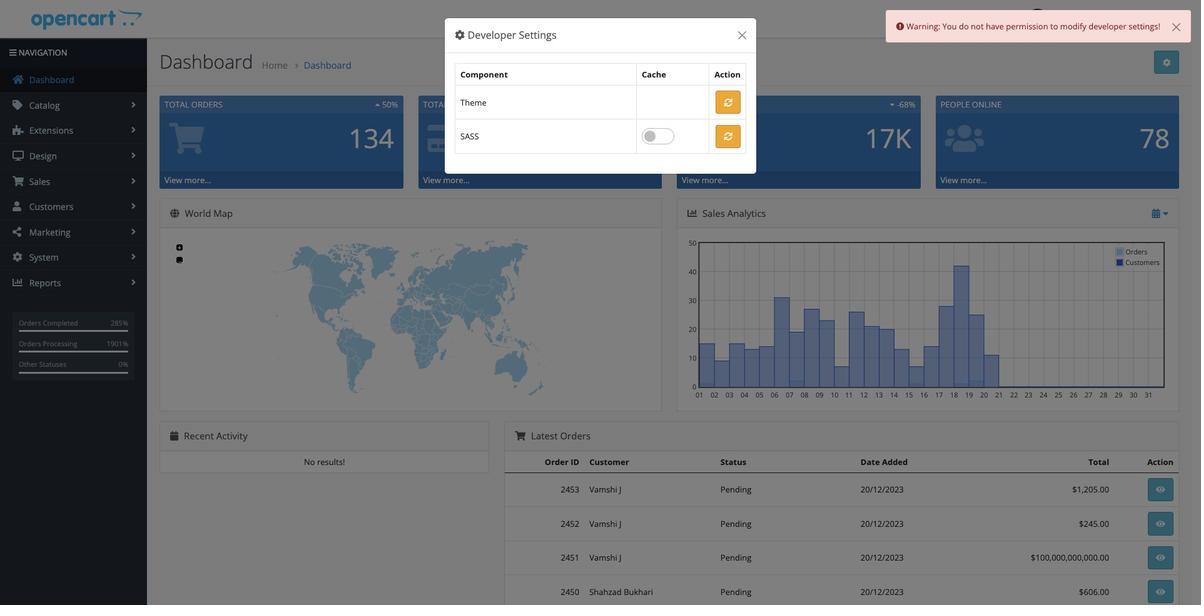 Task type: locate. For each thing, give the bounding box(es) containing it.
results!
[[317, 457, 345, 468]]

caret down image right calendar alt icon
[[1163, 209, 1169, 218]]

no results!
[[304, 457, 345, 468]]

j up shahzad bukhari
[[619, 553, 622, 564]]

1 horizontal spatial sales
[[703, 207, 725, 219]]

world
[[185, 207, 211, 219]]

view for 17k
[[682, 175, 700, 186]]

4 view more... from the left
[[941, 175, 987, 186]]

−
[[178, 257, 183, 268]]

1 refresh image from the top
[[724, 99, 733, 107]]

have
[[986, 21, 1004, 32]]

orders for orders processing
[[19, 339, 41, 348]]

3 view from the left
[[682, 175, 700, 186]]

logout link
[[1120, 0, 1179, 38]]

11
[[845, 390, 853, 400]]

3 pending from the top
[[721, 553, 752, 564]]

permission
[[1006, 21, 1048, 32]]

25
[[1055, 390, 1063, 400]]

0 vertical spatial j
[[619, 485, 622, 496]]

view image
[[1156, 520, 1166, 529], [1156, 554, 1166, 563]]

refresh image
[[724, 99, 733, 107], [724, 133, 733, 141]]

4 view from the left
[[941, 175, 959, 186]]

10
[[689, 354, 697, 363], [831, 390, 839, 400]]

view image
[[1156, 486, 1166, 495], [1156, 589, 1166, 597]]

1 vamshi j from the top
[[590, 485, 622, 496]]

0 horizontal spatial caret down image
[[890, 101, 895, 109]]

14
[[890, 390, 898, 400]]

developer setting image
[[1163, 59, 1171, 67]]

07
[[786, 390, 794, 400]]

view more...
[[165, 175, 211, 186], [423, 175, 470, 186], [682, 175, 729, 186], [941, 175, 987, 186]]

sales up "sass"
[[450, 99, 473, 110]]

1 vertical spatial action
[[1148, 457, 1174, 468]]

1 vertical spatial view image
[[1156, 554, 1166, 563]]

refresh image for sass
[[724, 133, 733, 141]]

1 horizontal spatial caret down image
[[1163, 209, 1169, 218]]

you
[[943, 21, 957, 32]]

view
[[165, 175, 182, 186], [423, 175, 441, 186], [682, 175, 700, 186], [941, 175, 959, 186]]

1 vertical spatial 30
[[1130, 390, 1138, 400]]

30 down 40
[[689, 296, 697, 305]]

1 view more... link from the left
[[165, 175, 211, 186]]

more... for 17k
[[702, 175, 729, 186]]

pending for 2450
[[721, 587, 752, 598]]

view more... for 78
[[941, 175, 987, 186]]

$606.00
[[1079, 587, 1109, 598]]

2 20/12/2023 from the top
[[861, 519, 904, 530]]

1901%
[[107, 339, 128, 348]]

view more... for 17k
[[682, 175, 729, 186]]

navigation
[[17, 47, 67, 58]]

26
[[1070, 390, 1078, 400]]

2 view image from the top
[[1156, 589, 1166, 597]]

view more... link for 134
[[165, 175, 211, 186]]

cache
[[642, 69, 666, 80]]

4 view more... link from the left
[[941, 175, 987, 186]]

20/12/2023
[[861, 485, 904, 496], [861, 519, 904, 530], [861, 553, 904, 564], [861, 587, 904, 598]]

1 vertical spatial 20
[[981, 390, 988, 400]]

vamshi right 2452
[[590, 519, 617, 530]]

0 vertical spatial view image
[[1156, 520, 1166, 529]]

more... for 134
[[184, 175, 211, 186]]

vamshi
[[590, 485, 617, 496], [590, 519, 617, 530], [590, 553, 617, 564]]

dashboard link down navigation
[[0, 68, 147, 92]]

20 down 40
[[689, 325, 697, 334]]

0 vertical spatial vamshi
[[590, 485, 617, 496]]

opencart image
[[30, 7, 142, 30]]

shahzad
[[590, 587, 622, 598]]

vamshi right 2451 at the bottom of the page
[[590, 553, 617, 564]]

pending for 2452
[[721, 519, 752, 530]]

1 horizontal spatial dashboard
[[160, 49, 253, 74]]

1 vertical spatial vamshi j
[[590, 519, 622, 530]]

latest orders
[[529, 430, 591, 443]]

3 view more... link from the left
[[682, 175, 729, 186]]

dashboard up total orders
[[160, 49, 253, 74]]

2 vertical spatial j
[[619, 553, 622, 564]]

vamshi for 2453
[[590, 485, 617, 496]]

0 vertical spatial view image
[[1156, 486, 1166, 495]]

0 horizontal spatial customers
[[709, 99, 756, 110]]

4 20/12/2023 from the top
[[861, 587, 904, 598]]

1 vamshi from the top
[[590, 485, 617, 496]]

2 horizontal spatial dashboard
[[304, 59, 352, 71]]

0 vertical spatial refresh image
[[724, 99, 733, 107]]

developer
[[468, 28, 516, 42]]

more... for 78
[[961, 175, 987, 186]]

None checkbox
[[642, 128, 674, 144]]

1 horizontal spatial dashboard link
[[304, 59, 352, 71]]

0 horizontal spatial sales
[[450, 99, 473, 110]]

1 view from the left
[[165, 175, 182, 186]]

caret down image
[[890, 101, 895, 109], [1163, 209, 1169, 218]]

0 vertical spatial sales
[[450, 99, 473, 110]]

08
[[801, 390, 809, 400]]

0 horizontal spatial dashboard link
[[0, 68, 147, 92]]

1 vertical spatial view image
[[1156, 589, 1166, 597]]

view more... for 134
[[165, 175, 211, 186]]

1 view image from the top
[[1156, 486, 1166, 495]]

2 more... from the left
[[443, 175, 470, 186]]

map
[[214, 207, 233, 219]]

j for 2453
[[619, 485, 622, 496]]

20/12/2023 for $1,205.00
[[861, 485, 904, 496]]

exclamation circle image
[[896, 23, 905, 31]]

0 vertical spatial 30
[[689, 296, 697, 305]]

3 j from the top
[[619, 553, 622, 564]]

01
[[696, 390, 704, 400]]

pending
[[721, 485, 752, 496], [721, 519, 752, 530], [721, 553, 752, 564], [721, 587, 752, 598]]

more...
[[184, 175, 211, 186], [443, 175, 470, 186], [702, 175, 729, 186], [961, 175, 987, 186]]

-68%
[[895, 99, 916, 110]]

0 vertical spatial vamshi j
[[590, 485, 622, 496]]

134
[[349, 120, 394, 156]]

order id
[[545, 457, 580, 468]]

17
[[935, 390, 943, 400]]

2 vertical spatial vamshi
[[590, 553, 617, 564]]

1 view more... from the left
[[165, 175, 211, 186]]

vamshi j down the customer
[[590, 485, 622, 496]]

1 vertical spatial j
[[619, 519, 622, 530]]

1 vertical spatial sales
[[703, 207, 725, 219]]

statuses
[[39, 360, 66, 369]]

total
[[165, 99, 189, 110], [423, 99, 448, 110], [682, 99, 707, 110], [1089, 457, 1109, 468]]

2 refresh image from the top
[[724, 133, 733, 141]]

2 pending from the top
[[721, 519, 752, 530]]

1 horizontal spatial 30
[[1130, 390, 1138, 400]]

1 vertical spatial customers
[[1126, 258, 1160, 267]]

other
[[19, 360, 37, 369]]

globe image
[[170, 209, 179, 218]]

3 vamshi from the top
[[590, 553, 617, 564]]

+ −
[[177, 242, 183, 268]]

theme
[[461, 97, 487, 108]]

view for 134
[[165, 175, 182, 186]]

3 more... from the left
[[702, 175, 729, 186]]

20/12/2023 for $100,000,000,000.00
[[861, 553, 904, 564]]

0 horizontal spatial 10
[[689, 354, 697, 363]]

2 view from the left
[[423, 175, 441, 186]]

30 right 29
[[1130, 390, 1138, 400]]

vamshi down the customer
[[590, 485, 617, 496]]

view image for $245.00
[[1156, 520, 1166, 529]]

view image for $1,205.00
[[1156, 486, 1166, 495]]

1 vertical spatial refresh image
[[724, 133, 733, 141]]

home image
[[13, 75, 24, 85]]

vamshi for 2451
[[590, 553, 617, 564]]

0 horizontal spatial 30
[[689, 296, 697, 305]]

18
[[950, 390, 958, 400]]

0 vertical spatial action
[[715, 69, 741, 80]]

2450
[[561, 587, 580, 598]]

action
[[715, 69, 741, 80], [1148, 457, 1174, 468]]

developer settings
[[465, 28, 557, 42]]

customer
[[590, 457, 629, 468]]

16
[[920, 390, 928, 400]]

10 up 0
[[689, 354, 697, 363]]

orders completed
[[19, 318, 78, 328]]

40
[[689, 267, 697, 277]]

dashboard link right "home" link
[[304, 59, 352, 71]]

orders for orders
[[1126, 247, 1148, 257]]

02
[[711, 390, 719, 400]]

caret down image left the -
[[890, 101, 895, 109]]

1 vertical spatial vamshi
[[590, 519, 617, 530]]

1 20/12/2023 from the top
[[861, 485, 904, 496]]

chart bar image
[[688, 209, 697, 218]]

20 right 19
[[981, 390, 988, 400]]

0 vertical spatial 20
[[689, 325, 697, 334]]

sales
[[450, 99, 473, 110], [703, 207, 725, 219]]

1 vertical spatial caret down image
[[1163, 209, 1169, 218]]

vamshi j up shahzad
[[590, 553, 622, 564]]

2 view more... link from the left
[[423, 175, 470, 186]]

2 j from the top
[[619, 519, 622, 530]]

1 horizontal spatial customers
[[1126, 258, 1160, 267]]

vamshi j for 2451
[[590, 553, 622, 564]]

dashboard link
[[304, 59, 352, 71], [0, 68, 147, 92]]

dashboard right "home" link
[[304, 59, 352, 71]]

2 vamshi j from the top
[[590, 519, 622, 530]]

dashboard down navigation
[[27, 74, 74, 86]]

3 view more... from the left
[[682, 175, 729, 186]]

3 20/12/2023 from the top
[[861, 553, 904, 564]]

1 pending from the top
[[721, 485, 752, 496]]

22
[[1011, 390, 1018, 400]]

recent
[[184, 430, 214, 443]]

17k
[[865, 120, 911, 156]]

vamshi for 2452
[[590, 519, 617, 530]]

pending for 2451
[[721, 553, 752, 564]]

1 horizontal spatial 10
[[831, 390, 839, 400]]

vamshi j for 2452
[[590, 519, 622, 530]]

4 more... from the left
[[961, 175, 987, 186]]

3 vamshi j from the top
[[590, 553, 622, 564]]

customers
[[709, 99, 756, 110], [1126, 258, 1160, 267]]

processing
[[43, 339, 77, 348]]

1 view image from the top
[[1156, 520, 1166, 529]]

warning: you do not have permission to modify developer settings!
[[905, 21, 1161, 32]]

j
[[619, 485, 622, 496], [619, 519, 622, 530], [619, 553, 622, 564]]

1 more... from the left
[[184, 175, 211, 186]]

total for 100b
[[423, 99, 448, 110]]

vamshi j for 2453
[[590, 485, 622, 496]]

27
[[1085, 390, 1093, 400]]

sales right chart bar icon
[[703, 207, 725, 219]]

recent activity
[[182, 430, 248, 443]]

j down the customer
[[619, 485, 622, 496]]

2 vertical spatial vamshi j
[[590, 553, 622, 564]]

view for 100b
[[423, 175, 441, 186]]

cog image
[[455, 30, 465, 40]]

dashboard
[[160, 49, 253, 74], [304, 59, 352, 71], [27, 74, 74, 86]]

20/12/2023 for $245.00
[[861, 519, 904, 530]]

2 view image from the top
[[1156, 554, 1166, 563]]

1 j from the top
[[619, 485, 622, 496]]

29
[[1115, 390, 1123, 400]]

orders processing
[[19, 339, 77, 348]]

4 pending from the top
[[721, 587, 752, 598]]

2 view more... from the left
[[423, 175, 470, 186]]

j right 2452
[[619, 519, 622, 530]]

2 vamshi from the top
[[590, 519, 617, 530]]

78
[[1140, 120, 1170, 156]]

total sales
[[423, 99, 473, 110]]

view more... link
[[165, 175, 211, 186], [423, 175, 470, 186], [682, 175, 729, 186], [941, 175, 987, 186]]

28
[[1100, 390, 1108, 400]]

vamshi j right 2452
[[590, 519, 622, 530]]

10 left 11
[[831, 390, 839, 400]]

0 horizontal spatial action
[[715, 69, 741, 80]]

$1,205.00
[[1073, 485, 1109, 496]]



Task type: describe. For each thing, give the bounding box(es) containing it.
caret up image
[[375, 101, 380, 109]]

status
[[721, 457, 747, 468]]

refresh image for theme
[[724, 99, 733, 107]]

06
[[771, 390, 779, 400]]

2452
[[561, 519, 580, 530]]

50
[[689, 238, 697, 248]]

04
[[741, 390, 749, 400]]

$245.00
[[1079, 519, 1109, 530]]

logout
[[1141, 13, 1167, 24]]

0 vertical spatial caret down image
[[890, 101, 895, 109]]

order
[[545, 457, 569, 468]]

0 horizontal spatial 20
[[689, 325, 697, 334]]

100b
[[591, 120, 653, 156]]

0 vertical spatial customers
[[709, 99, 756, 110]]

total customers
[[682, 99, 756, 110]]

shopping cart image
[[515, 432, 526, 441]]

other statuses
[[19, 360, 66, 369]]

home
[[262, 59, 288, 71]]

settings!
[[1129, 21, 1161, 32]]

do
[[959, 21, 969, 32]]

developer
[[1089, 21, 1127, 32]]

more... for 100b
[[443, 175, 470, 186]]

settings
[[519, 28, 557, 42]]

shahzad bukhari
[[590, 587, 653, 598]]

sales analytics
[[700, 207, 766, 219]]

people online
[[941, 99, 1002, 110]]

sign out alt image
[[1129, 14, 1139, 23]]

15
[[905, 390, 913, 400]]

24
[[1040, 390, 1048, 400]]

31
[[1145, 390, 1153, 400]]

total for 17k
[[682, 99, 707, 110]]

completed
[[43, 318, 78, 328]]

05
[[756, 390, 764, 400]]

+
[[177, 242, 182, 253]]

view image for $606.00
[[1156, 589, 1166, 597]]

0%
[[119, 360, 128, 369]]

view more... link for 100b
[[423, 175, 470, 186]]

added
[[882, 457, 908, 468]]

component
[[461, 69, 508, 80]]

orders for orders completed
[[19, 318, 41, 328]]

20/12/2023 for $606.00
[[861, 587, 904, 598]]

2451
[[561, 553, 580, 564]]

view more... for 100b
[[423, 175, 470, 186]]

warning:
[[907, 21, 941, 32]]

03
[[726, 390, 734, 400]]

1 horizontal spatial action
[[1148, 457, 1174, 468]]

latest
[[531, 430, 558, 443]]

total orders
[[165, 99, 223, 110]]

id
[[571, 457, 580, 468]]

2453
[[561, 485, 580, 496]]

sass
[[461, 131, 479, 142]]

view more... link for 78
[[941, 175, 987, 186]]

21
[[996, 390, 1003, 400]]

j for 2452
[[619, 519, 622, 530]]

online
[[972, 99, 1002, 110]]

calendar alt image
[[1152, 209, 1161, 218]]

19
[[965, 390, 973, 400]]

home link
[[262, 59, 288, 71]]

total for 134
[[165, 99, 189, 110]]

people
[[941, 99, 970, 110]]

1 horizontal spatial 20
[[981, 390, 988, 400]]

0 horizontal spatial dashboard
[[27, 74, 74, 86]]

50%
[[380, 99, 398, 110]]

view more... link for 17k
[[682, 175, 729, 186]]

activity
[[216, 430, 248, 443]]

$100,000,000,000.00
[[1031, 553, 1109, 564]]

view for 78
[[941, 175, 959, 186]]

1 vertical spatial 10
[[831, 390, 839, 400]]

bukhari
[[624, 587, 653, 598]]

0
[[693, 382, 697, 392]]

09
[[816, 390, 824, 400]]

-
[[897, 99, 900, 110]]

date added
[[861, 457, 908, 468]]

world map
[[182, 207, 233, 219]]

bars image
[[9, 49, 17, 57]]

view image for $100,000,000,000.00
[[1156, 554, 1166, 563]]

285%
[[111, 318, 128, 328]]

not
[[971, 21, 984, 32]]

no
[[304, 457, 315, 468]]

12
[[860, 390, 868, 400]]

13
[[875, 390, 883, 400]]

68%
[[900, 99, 916, 110]]

j for 2451
[[619, 553, 622, 564]]

analytics
[[728, 207, 766, 219]]

23
[[1025, 390, 1033, 400]]

calendar image
[[170, 432, 178, 441]]

0 vertical spatial 10
[[689, 354, 697, 363]]

to
[[1051, 21, 1058, 32]]

pending for 2453
[[721, 485, 752, 496]]



Task type: vqa. For each thing, say whether or not it's contained in the screenshot.
Edit image for SAR
no



